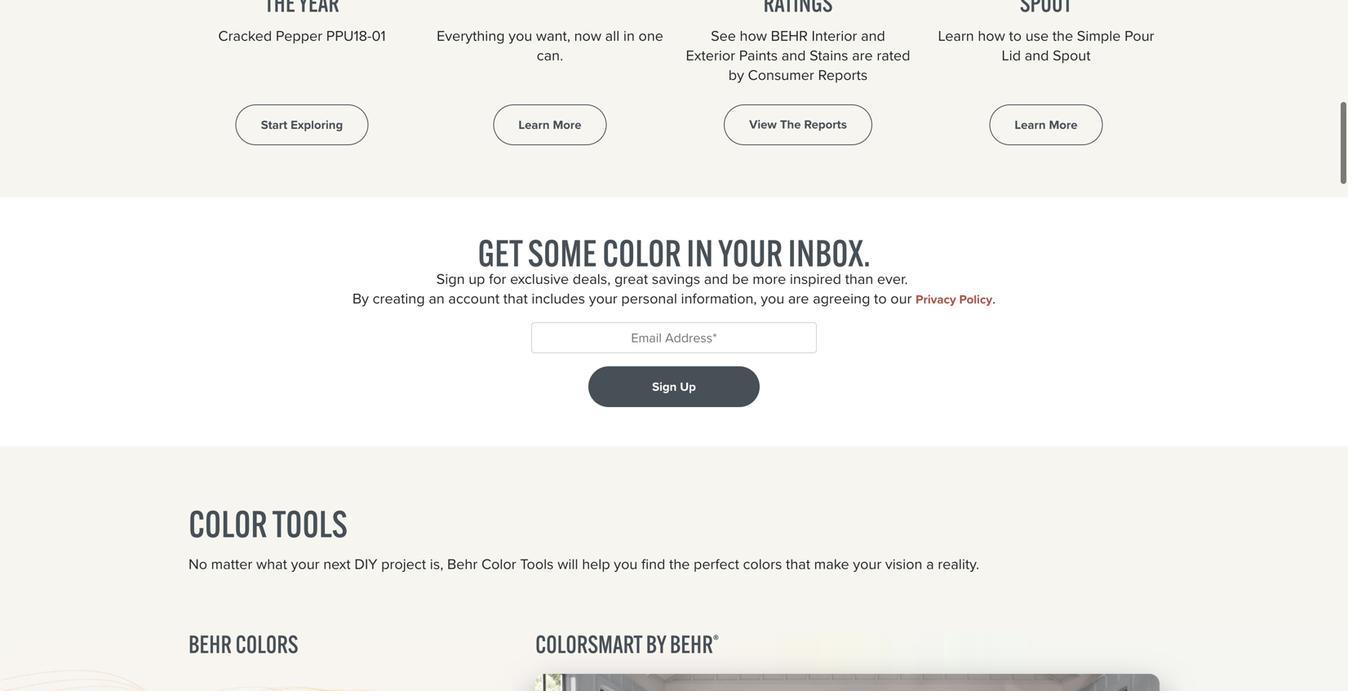 Task type: locate. For each thing, give the bounding box(es) containing it.
how left use
[[978, 25, 1005, 47]]

behr up consumer
[[771, 25, 808, 46]]

the right use
[[1052, 25, 1073, 47]]

learn more for first learn more link from left
[[518, 116, 581, 134]]

learn more link down can.
[[493, 105, 607, 145]]

in
[[623, 25, 635, 47]]

2 learn more link from the left
[[989, 105, 1103, 145]]

2 horizontal spatial learn
[[1015, 116, 1046, 134]]

see how behr interior and exterior paints and stains are rated by consumer reports
[[686, 25, 910, 86]]

savings
[[652, 268, 700, 290]]

sign for up
[[436, 268, 465, 290]]

2 learn more from the left
[[1015, 116, 1078, 134]]

2 horizontal spatial behr
[[771, 25, 808, 46]]

behr inside see how behr interior and exterior paints and stains are rated by consumer reports
[[771, 25, 808, 46]]

1 horizontal spatial behr
[[670, 629, 713, 659]]

sign left "up"
[[436, 268, 465, 290]]

0 horizontal spatial learn more
[[518, 116, 581, 134]]

how for see
[[740, 25, 767, 46]]

2 how from the left
[[978, 25, 1005, 47]]

you inside color tools no matter what your next diy project  is, behr color tools will help you find the perfect colors that make your vision a reality.
[[614, 553, 638, 575]]

interior
[[812, 25, 857, 46]]

are left rated
[[852, 44, 873, 66]]

Email Address* email field
[[531, 322, 817, 353]]

1 horizontal spatial learn more link
[[989, 105, 1103, 145]]

all
[[605, 25, 620, 47]]

behr right by
[[670, 629, 713, 659]]

privacy policy link
[[916, 291, 992, 309]]

0 vertical spatial sign
[[436, 268, 465, 290]]

0 vertical spatial are
[[852, 44, 873, 66]]

2 horizontal spatial you
[[761, 288, 784, 309]]

to left use
[[1009, 25, 1022, 47]]

sign left up
[[652, 378, 677, 396]]

1 learn more from the left
[[518, 116, 581, 134]]

how right see
[[740, 25, 767, 46]]

and inside sign up for exclusive deals, great savings and be more inspired than ever. by creating an account that includes your personal information, you are agreeing to our privacy policy .
[[704, 268, 728, 290]]

everything you want, now all in one can.
[[437, 25, 663, 66]]

exploring
[[291, 116, 343, 134]]

learn left the 'lid'
[[938, 25, 974, 47]]

behr left 'colors'
[[188, 629, 232, 659]]

1 how from the left
[[740, 25, 767, 46]]

lid
[[1002, 45, 1021, 66]]

to
[[1009, 25, 1022, 47], [874, 288, 887, 309]]

1 horizontal spatial you
[[614, 553, 638, 575]]

your left next
[[291, 553, 320, 575]]

the right find
[[669, 553, 690, 575]]

behr for see
[[771, 25, 808, 46]]

want,
[[536, 25, 570, 47]]

0 horizontal spatial the
[[669, 553, 690, 575]]

are inside see how behr interior and exterior paints and stains are rated by consumer reports
[[852, 44, 873, 66]]

color up personal on the top of the page
[[602, 230, 681, 276]]

0 horizontal spatial sign
[[436, 268, 465, 290]]

1 horizontal spatial sign
[[652, 378, 677, 396]]

learn more down spout
[[1015, 116, 1078, 134]]

learn more down can.
[[518, 116, 581, 134]]

1 horizontal spatial are
[[852, 44, 873, 66]]

reports down interior
[[818, 64, 868, 86]]

policy
[[959, 291, 992, 309]]

you inside sign up for exclusive deals, great savings and be more inspired than ever. by creating an account that includes your personal information, you are agreeing to our privacy policy .
[[761, 288, 784, 309]]

sign up for exclusive deals, great savings and be more inspired than ever. by creating an account that includes your personal information, you are agreeing to our privacy policy .
[[352, 268, 996, 309]]

in
[[687, 230, 713, 276]]

1 horizontal spatial that
[[786, 553, 810, 575]]

0 vertical spatial that
[[503, 288, 528, 309]]

color
[[481, 553, 516, 575]]

0 vertical spatial color
[[602, 230, 681, 276]]

how inside see how behr interior and exterior paints and stains are rated by consumer reports
[[740, 25, 767, 46]]

you left find
[[614, 553, 638, 575]]

you right be on the right of the page
[[761, 288, 784, 309]]

1 vertical spatial the
[[669, 553, 690, 575]]

find
[[641, 553, 665, 575]]

creating
[[373, 288, 425, 309]]

your right includes
[[589, 288, 617, 309]]

start exploring link
[[236, 105, 368, 145]]

more
[[553, 116, 581, 134], [1049, 116, 1078, 134]]

0 horizontal spatial more
[[553, 116, 581, 134]]

1 vertical spatial that
[[786, 553, 810, 575]]

and right the 'lid'
[[1025, 45, 1049, 66]]

sign
[[436, 268, 465, 290], [652, 378, 677, 396]]

01
[[372, 25, 386, 47]]

0 horizontal spatial learn more link
[[493, 105, 607, 145]]

color
[[602, 230, 681, 276], [188, 501, 267, 547]]

learn down can.
[[518, 116, 550, 134]]

to left our
[[874, 288, 887, 309]]

your right make
[[853, 553, 882, 575]]

exclusive
[[510, 268, 569, 290]]

1 vertical spatial sign
[[652, 378, 677, 396]]

1 horizontal spatial color
[[602, 230, 681, 276]]

ppu18-
[[326, 25, 372, 47]]

more down can.
[[553, 116, 581, 134]]

view the reports link
[[724, 104, 872, 145]]

behr
[[771, 25, 808, 46], [188, 629, 232, 659], [670, 629, 713, 659]]

view the reports
[[749, 116, 847, 134]]

sign inside sign up for exclusive deals, great savings and be more inspired than ever. by creating an account that includes your personal information, you are agreeing to our privacy policy .
[[436, 268, 465, 290]]

1 horizontal spatial the
[[1052, 25, 1073, 47]]

0 horizontal spatial to
[[874, 288, 887, 309]]

0 horizontal spatial are
[[788, 288, 809, 309]]

learn more
[[518, 116, 581, 134], [1015, 116, 1078, 134]]

0 vertical spatial reports
[[818, 64, 868, 86]]

perfect
[[694, 553, 739, 575]]

you
[[509, 25, 532, 47], [761, 288, 784, 309], [614, 553, 638, 575]]

1 vertical spatial to
[[874, 288, 887, 309]]

learn more for 1st learn more link from right
[[1015, 116, 1078, 134]]

get some color in your inbox.
[[478, 230, 870, 276]]

sign up
[[652, 378, 696, 396]]

more down spout
[[1049, 116, 1078, 134]]

0 vertical spatial you
[[509, 25, 532, 47]]

1 horizontal spatial learn more
[[1015, 116, 1078, 134]]

project
[[381, 553, 426, 575]]

1 horizontal spatial how
[[978, 25, 1005, 47]]

use
[[1025, 25, 1049, 47]]

reports
[[818, 64, 868, 86], [804, 116, 847, 134]]

sign inside 'sign up' button
[[652, 378, 677, 396]]

sign up button
[[588, 367, 760, 407]]

1 vertical spatial are
[[788, 288, 809, 309]]

learn down the 'lid'
[[1015, 116, 1046, 134]]

and left be on the right of the page
[[704, 268, 728, 290]]

0 vertical spatial to
[[1009, 25, 1022, 47]]

how inside learn how to use the simple pour lid and spout
[[978, 25, 1005, 47]]

2 vertical spatial you
[[614, 553, 638, 575]]

1 horizontal spatial learn
[[938, 25, 974, 47]]

1 vertical spatial color
[[188, 501, 267, 547]]

1 learn more link from the left
[[493, 105, 607, 145]]

learn
[[938, 25, 974, 47], [518, 116, 550, 134], [1015, 116, 1046, 134]]

that left make
[[786, 553, 810, 575]]

pepper
[[276, 25, 322, 47]]

can.
[[537, 45, 563, 66]]

1 vertical spatial you
[[761, 288, 784, 309]]

are
[[852, 44, 873, 66], [788, 288, 809, 309]]

1 horizontal spatial more
[[1049, 116, 1078, 134]]

view
[[749, 116, 777, 134]]

0 horizontal spatial you
[[509, 25, 532, 47]]

that right account
[[503, 288, 528, 309]]

reports right the
[[804, 116, 847, 134]]

than
[[845, 268, 873, 290]]

color up matter
[[188, 501, 267, 547]]

color tools no matter what your next diy project  is, behr color tools will help you find the perfect colors that make your vision a reality.
[[188, 501, 979, 575]]

some
[[528, 230, 597, 276]]

rated
[[877, 44, 910, 66]]

spout
[[1053, 45, 1091, 66]]

cracked pepper ppu18-01
[[218, 25, 386, 47]]

what
[[256, 553, 287, 575]]

learn more link
[[493, 105, 607, 145], [989, 105, 1103, 145]]

are right more
[[788, 288, 809, 309]]

get
[[478, 230, 522, 276]]

learn inside learn how to use the simple pour lid and spout
[[938, 25, 974, 47]]

that inside sign up for exclusive deals, great savings and be more inspired than ever. by creating an account that includes your personal information, you are agreeing to our privacy policy .
[[503, 288, 528, 309]]

1 horizontal spatial your
[[589, 288, 617, 309]]

privacy
[[916, 291, 956, 309]]

0 horizontal spatial how
[[740, 25, 767, 46]]

includes
[[532, 288, 585, 309]]

you left want,
[[509, 25, 532, 47]]

up
[[680, 378, 696, 396]]

learn more link down spout
[[989, 105, 1103, 145]]

0 horizontal spatial color
[[188, 501, 267, 547]]

more for 1st learn more link from right
[[1049, 116, 1078, 134]]

and
[[861, 25, 885, 46], [781, 44, 806, 66], [1025, 45, 1049, 66], [704, 268, 728, 290]]

1 more from the left
[[553, 116, 581, 134]]

colors
[[743, 553, 782, 575]]

diy
[[354, 553, 377, 575]]

how
[[740, 25, 767, 46], [978, 25, 1005, 47]]

the
[[780, 116, 801, 134]]

1 horizontal spatial to
[[1009, 25, 1022, 47]]

2 more from the left
[[1049, 116, 1078, 134]]

you inside everything you want, now all in one can.
[[509, 25, 532, 47]]

that
[[503, 288, 528, 309], [786, 553, 810, 575]]

0 vertical spatial the
[[1052, 25, 1073, 47]]

your
[[718, 230, 783, 276]]

0 horizontal spatial that
[[503, 288, 528, 309]]

reality.
[[938, 553, 979, 575]]



Task type: vqa. For each thing, say whether or not it's contained in the screenshot.
FIN
no



Task type: describe. For each thing, give the bounding box(es) containing it.
now
[[574, 25, 601, 47]]

reports inside see how behr interior and exterior paints and stains are rated by consumer reports
[[818, 64, 868, 86]]

color inside color tools no matter what your next diy project  is, behr color tools will help you find the perfect colors that make your vision a reality.
[[188, 501, 267, 547]]

0 horizontal spatial your
[[291, 553, 320, 575]]

one
[[639, 25, 663, 47]]

that inside color tools no matter what your next diy project  is, behr color tools will help you find the perfect colors that make your vision a reality.
[[786, 553, 810, 575]]

stains
[[810, 44, 848, 66]]

inspired
[[790, 268, 841, 290]]

the inside color tools no matter what your next diy project  is, behr color tools will help you find the perfect colors that make your vision a reality.
[[669, 553, 690, 575]]

next
[[323, 553, 351, 575]]

.
[[992, 288, 996, 309]]

behr for colorsmart
[[670, 629, 713, 659]]

more for first learn more link from left
[[553, 116, 581, 134]]

information,
[[681, 288, 757, 309]]

colorsmart by behr ®
[[535, 629, 719, 659]]

start exploring
[[261, 116, 343, 134]]

to inside sign up for exclusive deals, great savings and be more inspired than ever. by creating an account that includes your personal information, you are agreeing to our privacy policy .
[[874, 288, 887, 309]]

by
[[352, 288, 369, 309]]

and inside learn how to use the simple pour lid and spout
[[1025, 45, 1049, 66]]

more
[[753, 268, 786, 290]]

for
[[489, 268, 506, 290]]

and right interior
[[861, 25, 885, 46]]

paints
[[739, 44, 778, 66]]

vision
[[885, 553, 922, 575]]

no
[[188, 553, 207, 575]]

behr
[[447, 553, 478, 575]]

everything
[[437, 25, 505, 47]]

1 vertical spatial reports
[[804, 116, 847, 134]]

start
[[261, 116, 287, 134]]

is,
[[430, 553, 443, 575]]

exterior
[[686, 44, 735, 66]]

your inside sign up for exclusive deals, great savings and be more inspired than ever. by creating an account that includes your personal information, you are agreeing to our privacy policy .
[[589, 288, 617, 309]]

account
[[448, 288, 499, 309]]

simple
[[1077, 25, 1121, 47]]

ever.
[[877, 268, 908, 290]]

sign for up
[[652, 378, 677, 396]]

pour
[[1124, 25, 1154, 47]]

0 horizontal spatial learn
[[518, 116, 550, 134]]

®
[[713, 631, 719, 650]]

colors
[[235, 629, 298, 659]]

agreeing
[[813, 288, 870, 309]]

how for learn
[[978, 25, 1005, 47]]

our
[[890, 288, 912, 309]]

learn how to use the simple pour lid and spout
[[938, 25, 1154, 66]]

by
[[646, 629, 666, 659]]

great
[[614, 268, 648, 290]]

matter
[[211, 553, 252, 575]]

colorsmart
[[535, 629, 642, 659]]

a
[[926, 553, 934, 575]]

tools
[[272, 501, 348, 547]]

to inside learn how to use the simple pour lid and spout
[[1009, 25, 1022, 47]]

tools
[[520, 553, 554, 575]]

up
[[469, 268, 485, 290]]

will
[[557, 553, 578, 575]]

and right paints
[[781, 44, 806, 66]]

2 horizontal spatial your
[[853, 553, 882, 575]]

are inside sign up for exclusive deals, great savings and be more inspired than ever. by creating an account that includes your personal information, you are agreeing to our privacy policy .
[[788, 288, 809, 309]]

personal
[[621, 288, 677, 309]]

the inside learn how to use the simple pour lid and spout
[[1052, 25, 1073, 47]]

inbox.
[[788, 230, 870, 276]]

deals,
[[573, 268, 611, 290]]

be
[[732, 268, 749, 290]]

behr colors
[[188, 629, 298, 659]]

see
[[711, 25, 736, 46]]

cracked
[[218, 25, 272, 47]]

0 horizontal spatial behr
[[188, 629, 232, 659]]

by
[[728, 64, 744, 86]]

help
[[582, 553, 610, 575]]

an
[[429, 288, 445, 309]]

make
[[814, 553, 849, 575]]

consumer
[[748, 64, 814, 86]]



